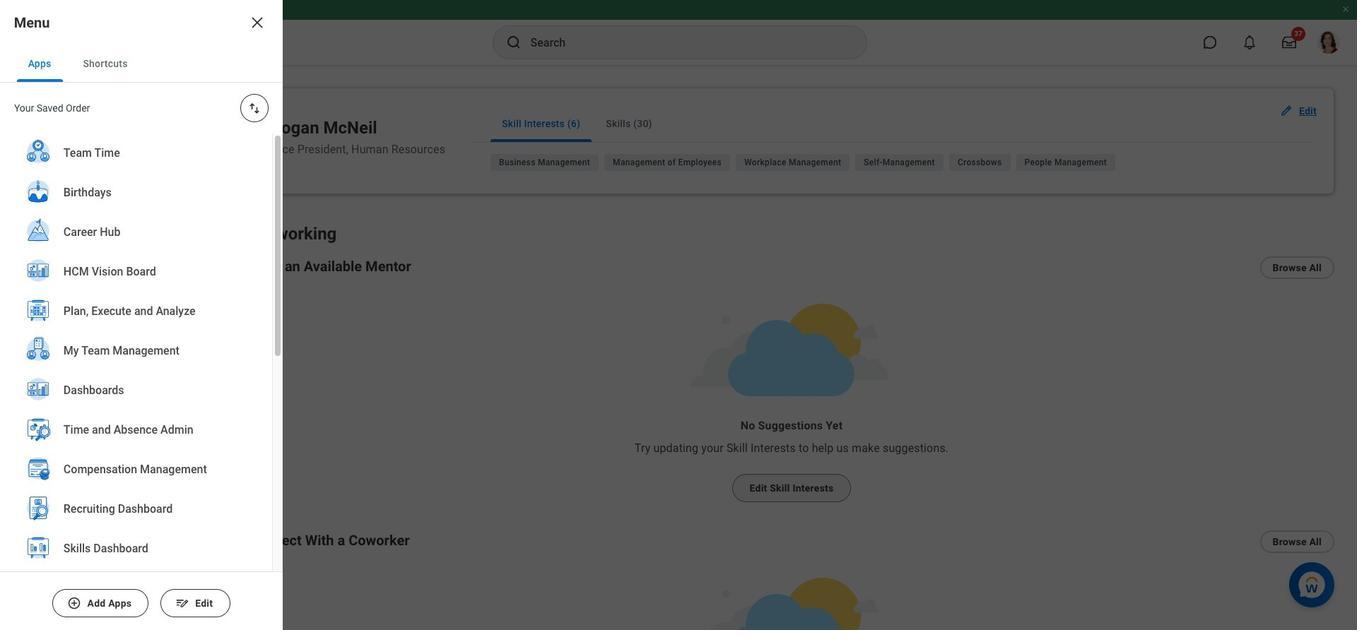 Task type: describe. For each thing, give the bounding box(es) containing it.
global navigation dialog
[[0, 0, 283, 631]]

x image
[[249, 14, 266, 31]]

sort image
[[248, 101, 262, 115]]

profile logan mcneil element
[[1310, 27, 1349, 58]]

list inside global navigation dialog
[[0, 134, 272, 631]]

edit image
[[1280, 104, 1294, 118]]

onboarding home image
[[14, 195, 31, 212]]

inbox large image
[[1283, 35, 1297, 50]]

0 horizontal spatial tab list
[[0, 45, 283, 83]]



Task type: vqa. For each thing, say whether or not it's contained in the screenshot.
close environment banner 'icon'
yes



Task type: locate. For each thing, give the bounding box(es) containing it.
dashboard image
[[14, 156, 31, 173]]

1 horizontal spatial tab list
[[474, 105, 1312, 143]]

close environment banner image
[[1342, 5, 1351, 13]]

learning admin image
[[24, 571, 64, 608]]

1 vertical spatial tab list
[[474, 105, 1312, 143]]

tab list
[[0, 45, 283, 83], [474, 105, 1312, 143]]

plus circle image
[[67, 597, 81, 611]]

timeline milestone image
[[14, 235, 31, 252]]

banner
[[0, 0, 1358, 65]]

notifications large image
[[1243, 35, 1257, 50]]

search image
[[505, 34, 522, 51]]

list
[[0, 134, 272, 631], [0, 144, 226, 263], [491, 154, 1312, 177], [0, 332, 226, 557]]

text edit image
[[175, 597, 189, 611]]

0 vertical spatial tab list
[[0, 45, 283, 83]]



